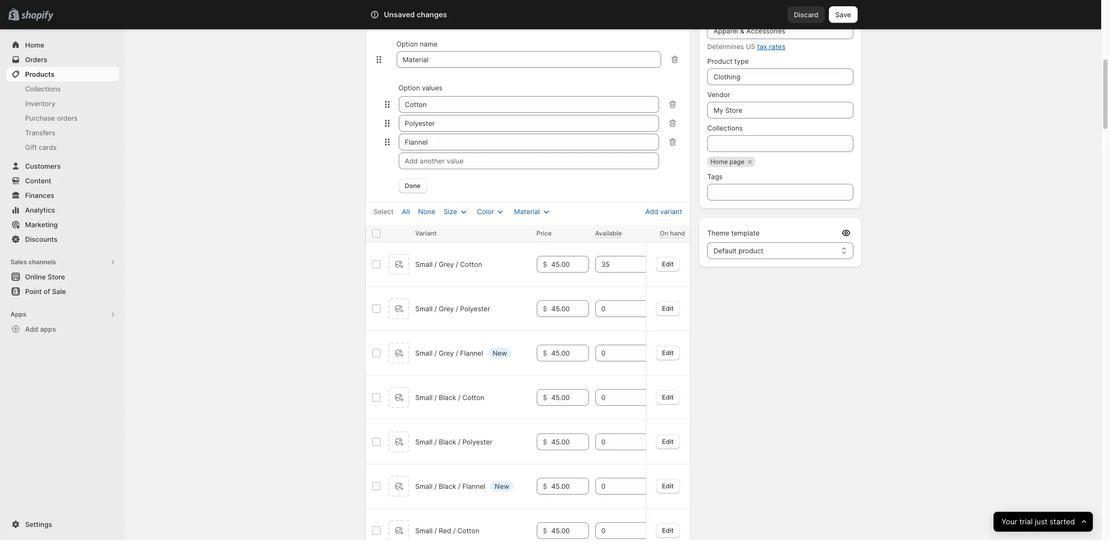 Task type: vqa. For each thing, say whether or not it's contained in the screenshot.
'Search collections' 'text field'
no



Task type: locate. For each thing, give the bounding box(es) containing it.
7 $ from the top
[[543, 527, 547, 535]]

grey up small / black / cotton
[[439, 349, 454, 358]]

7 small from the top
[[415, 527, 433, 535]]

polyester for small / grey / polyester
[[460, 305, 490, 313]]

options element for $ text field corresponding to small / red / cotton
[[415, 527, 480, 535]]

3 $ text field from the top
[[551, 434, 589, 451]]

/ down small / black / polyester
[[458, 483, 461, 491]]

edit
[[662, 260, 674, 268], [662, 305, 674, 312], [662, 349, 674, 357], [662, 393, 674, 401], [662, 438, 674, 446], [662, 482, 674, 490], [662, 527, 674, 535]]

2 edit from the top
[[662, 305, 674, 312]]

orders link
[[6, 52, 119, 67]]

grey down small / grey / cotton
[[439, 305, 454, 313]]

grey for small / grey / cotton
[[439, 260, 454, 269]]

2 vertical spatial $ text field
[[551, 478, 589, 495]]

0 vertical spatial $ text field
[[551, 256, 589, 273]]

small for small / grey / polyester
[[415, 305, 433, 313]]

1 vertical spatial cotton
[[463, 394, 484, 402]]

point
[[25, 288, 42, 296]]

options element up small / grey / flannel
[[415, 305, 490, 313]]

4 edit button from the top
[[656, 390, 680, 405]]

analytics link
[[6, 203, 119, 217]]

small up small / black / cotton
[[415, 349, 433, 358]]

1 horizontal spatial add
[[645, 208, 659, 216]]

3 $ text field from the top
[[551, 478, 589, 495]]

option left name
[[397, 40, 418, 48]]

collections
[[25, 85, 61, 93], [707, 124, 743, 132]]

search
[[416, 10, 439, 19]]

options element containing small / red / cotton
[[415, 527, 480, 535]]

options element for $ text box associated with cotton
[[415, 260, 482, 269]]

Vendor text field
[[707, 102, 853, 119]]

/ up small / black / cotton
[[435, 349, 437, 358]]

/ down small / grey / cotton
[[435, 305, 437, 313]]

/ right red
[[453, 527, 456, 535]]

None text field
[[399, 115, 659, 132]]

options element containing small / black / cotton
[[415, 394, 484, 402]]

0 vertical spatial option
[[397, 40, 418, 48]]

edit button
[[656, 257, 680, 272], [656, 301, 680, 316], [656, 346, 680, 360], [656, 390, 680, 405], [656, 435, 680, 449], [656, 479, 680, 494], [656, 524, 680, 538]]

0 vertical spatial collections
[[25, 85, 61, 93]]

small for small / red / cotton
[[415, 527, 433, 535]]

1 edit button from the top
[[656, 257, 680, 272]]

home inside home 'link'
[[25, 41, 44, 49]]

apps
[[10, 311, 26, 318]]

unsaved
[[384, 10, 415, 19]]

7 edit button from the top
[[656, 524, 680, 538]]

None text field
[[399, 96, 659, 113], [399, 134, 659, 151], [399, 96, 659, 113], [399, 134, 659, 151]]

$ text field
[[551, 256, 589, 273], [551, 301, 589, 317], [551, 478, 589, 495]]

options element for $ text field for small / black / cotton
[[415, 394, 484, 402]]

1 small from the top
[[415, 260, 433, 269]]

default product
[[714, 247, 764, 255]]

add for add apps
[[25, 325, 38, 334]]

2 $ text field from the top
[[551, 301, 589, 317]]

grey up small / grey / polyester
[[439, 260, 454, 269]]

6 options element from the top
[[415, 483, 485, 491]]

1 vertical spatial new
[[495, 483, 509, 491]]

2 $ from the top
[[543, 305, 547, 313]]

4 small from the top
[[415, 394, 433, 402]]

1 vertical spatial $ text field
[[551, 301, 589, 317]]

options element down variant on the top of the page
[[415, 260, 482, 269]]

small / black / cotton
[[415, 394, 484, 402]]

new for small / grey / flannel
[[493, 349, 507, 358]]

black for polyester
[[439, 438, 456, 446]]

polyester up small / grey / flannel
[[460, 305, 490, 313]]

$ for small / black / cotton
[[543, 394, 547, 402]]

1 horizontal spatial home
[[711, 158, 728, 166]]

flannel for small / grey / flannel
[[460, 349, 483, 358]]

5 small from the top
[[415, 438, 433, 446]]

1 vertical spatial collections
[[707, 124, 743, 132]]

3 edit button from the top
[[656, 346, 680, 360]]

new for small / black / flannel
[[495, 483, 509, 491]]

$ text field for small / black / polyester
[[551, 434, 589, 451]]

point of sale
[[25, 288, 66, 296]]

polyester for small / black / polyester
[[463, 438, 493, 446]]

/
[[435, 260, 437, 269], [456, 260, 458, 269], [435, 305, 437, 313], [456, 305, 458, 313], [435, 349, 437, 358], [456, 349, 458, 358], [435, 394, 437, 402], [458, 394, 461, 402], [435, 438, 437, 446], [458, 438, 461, 446], [435, 483, 437, 491], [458, 483, 461, 491], [435, 527, 437, 535], [453, 527, 456, 535]]

home
[[25, 41, 44, 49], [711, 158, 728, 166]]

$ text field for small / red / cotton
[[551, 523, 589, 540]]

3 edit from the top
[[662, 349, 674, 357]]

content link
[[6, 174, 119, 188]]

options element containing small / black / polyester
[[415, 438, 493, 446]]

option for option name
[[397, 40, 418, 48]]

options element up small / black / flannel
[[415, 438, 493, 446]]

1 $ text field from the top
[[551, 256, 589, 273]]

2 $ text field from the top
[[551, 389, 589, 406]]

/ left red
[[435, 527, 437, 535]]

5 options element from the top
[[415, 438, 493, 446]]

0 horizontal spatial add
[[25, 325, 38, 334]]

add variant
[[645, 208, 682, 216]]

unsaved changes
[[384, 10, 447, 19]]

options element containing small / grey / polyester
[[415, 305, 490, 313]]

new right small / black / flannel
[[495, 483, 509, 491]]

Tags text field
[[707, 184, 853, 201]]

2 options element from the top
[[415, 305, 490, 313]]

add variant button
[[639, 203, 689, 221]]

inventory link
[[6, 96, 119, 111]]

collections up home page
[[707, 124, 743, 132]]

transfers
[[25, 129, 55, 137]]

home up orders
[[25, 41, 44, 49]]

default
[[714, 247, 737, 255]]

7 edit from the top
[[662, 527, 674, 535]]

home for home page
[[711, 158, 728, 166]]

polyester
[[460, 305, 490, 313], [463, 438, 493, 446]]

us
[[746, 42, 756, 51]]

grey
[[402, 11, 416, 19], [439, 260, 454, 269], [439, 305, 454, 313], [439, 349, 454, 358]]

content
[[25, 177, 51, 185]]

options element containing small / black / flannel
[[415, 483, 485, 491]]

small / grey / flannel
[[415, 349, 483, 358]]

flannel down small / black / polyester
[[463, 483, 485, 491]]

edit button for small / red / cotton
[[656, 524, 680, 538]]

of
[[44, 288, 50, 296]]

1 vertical spatial home
[[711, 158, 728, 166]]

options element up 'small / red / cotton'
[[415, 483, 485, 491]]

new right small / grey / flannel
[[493, 349, 507, 358]]

7 options element from the top
[[415, 527, 480, 535]]

small up 'small / red / cotton'
[[415, 483, 433, 491]]

changes
[[417, 10, 447, 19]]

1 vertical spatial polyester
[[463, 438, 493, 446]]

add apps
[[25, 325, 56, 334]]

edit button for small / grey / cotton
[[656, 257, 680, 272]]

options element for polyester's $ text box
[[415, 305, 490, 313]]

home for home
[[25, 41, 44, 49]]

apps button
[[6, 307, 119, 322]]

edit button for small / black / polyester
[[656, 435, 680, 449]]

flannel for small / black / flannel
[[463, 483, 485, 491]]

small down small / grey / flannel
[[415, 394, 433, 402]]

polyester up small / black / flannel
[[463, 438, 493, 446]]

all
[[402, 208, 410, 216]]

black up name
[[429, 11, 445, 19]]

1 vertical spatial option
[[399, 84, 420, 92]]

black up 'small / red / cotton'
[[439, 483, 456, 491]]

2 small from the top
[[415, 305, 433, 313]]

new
[[493, 349, 507, 358], [495, 483, 509, 491]]

online
[[25, 273, 46, 281]]

2 edit button from the top
[[656, 301, 680, 316]]

/ up small / black / polyester
[[458, 394, 461, 402]]

product type
[[707, 57, 749, 65]]

5 edit from the top
[[662, 438, 674, 446]]

your trial just started button
[[994, 512, 1093, 532]]

product
[[739, 247, 764, 255]]

add inside "button"
[[25, 325, 38, 334]]

grey for small / grey / flannel
[[439, 349, 454, 358]]

add inside button
[[645, 208, 659, 216]]

1 options element from the top
[[415, 260, 482, 269]]

add
[[645, 208, 659, 216], [25, 325, 38, 334]]

add left apps
[[25, 325, 38, 334]]

options element
[[415, 260, 482, 269], [415, 305, 490, 313], [415, 349, 483, 358], [415, 394, 484, 402], [415, 438, 493, 446], [415, 483, 485, 491], [415, 527, 480, 535]]

$ text field
[[551, 345, 589, 362], [551, 389, 589, 406], [551, 434, 589, 451], [551, 523, 589, 540]]

cotton for small / red / cotton
[[458, 527, 480, 535]]

Product type text field
[[707, 68, 853, 85]]

channels
[[28, 258, 56, 266]]

variant
[[660, 208, 682, 216]]

option left 'values'
[[399, 84, 420, 92]]

flannel down small / grey / polyester
[[460, 349, 483, 358]]

small down small / black / cotton
[[415, 438, 433, 446]]

1 $ text field from the top
[[551, 345, 589, 362]]

None number field
[[595, 256, 638, 273], [595, 301, 638, 317], [595, 345, 638, 362], [595, 389, 638, 406], [595, 434, 638, 451], [595, 478, 638, 495], [595, 523, 638, 540], [595, 256, 638, 273], [595, 301, 638, 317], [595, 345, 638, 362], [595, 389, 638, 406], [595, 434, 638, 451], [595, 478, 638, 495], [595, 523, 638, 540]]

option values
[[399, 84, 443, 92]]

1 vertical spatial add
[[25, 325, 38, 334]]

black down small / grey / flannel
[[439, 394, 456, 402]]

type
[[735, 57, 749, 65]]

small for small / grey / flannel
[[415, 349, 433, 358]]

black down small / black / cotton
[[439, 438, 456, 446]]

options element down small / black / flannel
[[415, 527, 480, 535]]

1 horizontal spatial collections
[[707, 124, 743, 132]]

cotton up small / black / polyester
[[463, 394, 484, 402]]

0 vertical spatial add
[[645, 208, 659, 216]]

4 edit from the top
[[662, 393, 674, 401]]

rates
[[769, 42, 786, 51]]

6 small from the top
[[415, 483, 433, 491]]

options element down small / grey / flannel
[[415, 394, 484, 402]]

cotton up small / grey / polyester
[[460, 260, 482, 269]]

$
[[543, 260, 547, 269], [543, 305, 547, 313], [543, 349, 547, 358], [543, 394, 547, 402], [543, 438, 547, 446], [543, 483, 547, 491], [543, 527, 547, 535]]

4 $ from the top
[[543, 394, 547, 402]]

1 edit from the top
[[662, 260, 674, 268]]

2 vertical spatial cotton
[[458, 527, 480, 535]]

add left variant on the top right
[[645, 208, 659, 216]]

options element up small / black / cotton
[[415, 349, 483, 358]]

0 vertical spatial home
[[25, 41, 44, 49]]

6 edit from the top
[[662, 482, 674, 490]]

0 vertical spatial polyester
[[460, 305, 490, 313]]

0 vertical spatial new
[[493, 349, 507, 358]]

Collections text field
[[707, 135, 853, 152]]

option name
[[397, 40, 438, 48]]

0 horizontal spatial home
[[25, 41, 44, 49]]

collections up "inventory"
[[25, 85, 61, 93]]

gift
[[25, 143, 37, 152]]

3 $ from the top
[[543, 349, 547, 358]]

marketing
[[25, 221, 58, 229]]

small down small / grey / cotton
[[415, 305, 433, 313]]

0 vertical spatial flannel
[[460, 349, 483, 358]]

options element containing small / grey / cotton
[[415, 260, 482, 269]]

home inside home page link
[[711, 158, 728, 166]]

variant
[[415, 230, 437, 237]]

grey left changes
[[402, 11, 416, 19]]

values
[[422, 84, 443, 92]]

small for small / black / cotton
[[415, 394, 433, 402]]

small left red
[[415, 527, 433, 535]]

1 vertical spatial flannel
[[463, 483, 485, 491]]

5 $ from the top
[[543, 438, 547, 446]]

shopify image
[[21, 11, 53, 21]]

3 small from the top
[[415, 349, 433, 358]]

5 edit button from the top
[[656, 435, 680, 449]]

/ down small / black / cotton
[[435, 438, 437, 446]]

determines
[[707, 42, 744, 51]]

$ for small / red / cotton
[[543, 527, 547, 535]]

cotton right red
[[458, 527, 480, 535]]

black
[[429, 11, 445, 19], [439, 394, 456, 402], [439, 438, 456, 446], [439, 483, 456, 491]]

home up tags
[[711, 158, 728, 166]]

4 options element from the top
[[415, 394, 484, 402]]

1 $ from the top
[[543, 260, 547, 269]]

/ up small / grey / flannel
[[456, 305, 458, 313]]

flannel
[[460, 349, 483, 358], [463, 483, 485, 491]]

all button
[[396, 204, 416, 219]]

collections link
[[6, 82, 119, 96]]

0 vertical spatial cotton
[[460, 260, 482, 269]]

small down variant on the top of the page
[[415, 260, 433, 269]]

small for small / grey / cotton
[[415, 260, 433, 269]]

size
[[444, 208, 457, 216]]

3 options element from the top
[[415, 349, 483, 358]]

4 $ text field from the top
[[551, 523, 589, 540]]

0 horizontal spatial collections
[[25, 85, 61, 93]]

tags
[[707, 173, 723, 181]]



Task type: describe. For each thing, give the bounding box(es) containing it.
online store button
[[0, 270, 125, 284]]

Add another value text field
[[399, 153, 659, 169]]

gift cards
[[25, 143, 57, 152]]

select
[[374, 208, 394, 216]]

apps
[[40, 325, 56, 334]]

theme template
[[707, 229, 760, 237]]

Style text field
[[397, 51, 661, 68]]

tax
[[757, 42, 767, 51]]

purchase orders
[[25, 114, 78, 122]]

discounts
[[25, 235, 58, 244]]

home page link
[[711, 157, 745, 167]]

6 $ from the top
[[543, 483, 547, 491]]

$ for small / grey / cotton
[[543, 260, 547, 269]]

orders
[[25, 55, 47, 64]]

options element containing small / grey / flannel
[[415, 349, 483, 358]]

page
[[730, 158, 745, 166]]

small for small / black / polyester
[[415, 438, 433, 446]]

/ down variant on the top of the page
[[435, 260, 437, 269]]

name
[[420, 40, 438, 48]]

$ for small / grey / polyester
[[543, 305, 547, 313]]

small / red / cotton
[[415, 527, 480, 535]]

finances
[[25, 191, 54, 200]]

tax rates link
[[757, 42, 786, 51]]

small / grey / polyester
[[415, 305, 490, 313]]

edit for small / black / polyester
[[662, 438, 674, 446]]

point of sale link
[[6, 284, 119, 299]]

save
[[836, 10, 851, 19]]

color button
[[471, 204, 512, 219]]

material button
[[508, 204, 558, 219]]

search button
[[399, 6, 702, 23]]

small for small / black / flannel
[[415, 483, 433, 491]]

products link
[[6, 67, 119, 82]]

discounts link
[[6, 232, 119, 247]]

sales
[[10, 258, 27, 266]]

/ up 'small / red / cotton'
[[435, 483, 437, 491]]

collections inside 'link'
[[25, 85, 61, 93]]

/ up small / grey / polyester
[[456, 260, 458, 269]]

save button
[[829, 6, 858, 23]]

purchase orders link
[[6, 111, 119, 125]]

point of sale button
[[0, 284, 125, 299]]

black for cotton
[[439, 394, 456, 402]]

option for option values
[[399, 84, 420, 92]]

$ text field for cotton
[[551, 256, 589, 273]]

small / black / polyester
[[415, 438, 493, 446]]

analytics
[[25, 206, 55, 214]]

edit button for small / grey / polyester
[[656, 301, 680, 316]]

settings
[[25, 521, 52, 529]]

price
[[537, 230, 552, 237]]

cotton for small / grey / cotton
[[460, 260, 482, 269]]

marketing link
[[6, 217, 119, 232]]

red
[[439, 527, 451, 535]]

your
[[1002, 517, 1018, 527]]

6 edit button from the top
[[656, 479, 680, 494]]

inventory
[[25, 99, 55, 108]]

size button
[[437, 204, 475, 219]]

add for add variant
[[645, 208, 659, 216]]

color
[[477, 208, 494, 216]]

add apps button
[[6, 322, 119, 337]]

customers
[[25, 162, 61, 170]]

online store link
[[6, 270, 119, 284]]

product
[[707, 57, 733, 65]]

edit for small / black / cotton
[[662, 393, 674, 401]]

just
[[1035, 517, 1048, 527]]

hand
[[670, 230, 685, 237]]

discard
[[794, 10, 819, 19]]

home page
[[711, 158, 745, 166]]

sale
[[52, 288, 66, 296]]

finances link
[[6, 188, 119, 203]]

store
[[48, 273, 65, 281]]

determines us tax rates
[[707, 42, 786, 51]]

trial
[[1020, 517, 1033, 527]]

edit for small / grey / polyester
[[662, 305, 674, 312]]

$ text field for small / black / cotton
[[551, 389, 589, 406]]

material
[[514, 208, 540, 216]]

/ down small / grey / polyester
[[456, 349, 458, 358]]

sales channels
[[10, 258, 56, 266]]

/ up small / black / flannel
[[458, 438, 461, 446]]

edit for small / red / cotton
[[662, 527, 674, 535]]

small / black / flannel
[[415, 483, 485, 491]]

online store
[[25, 273, 65, 281]]

none
[[418, 208, 435, 216]]

done
[[405, 182, 421, 190]]

$ for small / black / polyester
[[543, 438, 547, 446]]

edit for small / grey / cotton
[[662, 260, 674, 268]]

done button
[[399, 179, 427, 193]]

purchase
[[25, 114, 55, 122]]

orders
[[57, 114, 78, 122]]

started
[[1050, 517, 1075, 527]]

customers link
[[6, 159, 119, 174]]

settings link
[[6, 518, 119, 532]]

products
[[25, 70, 54, 78]]

cotton for small / black / cotton
[[463, 394, 484, 402]]

black for flannel
[[439, 483, 456, 491]]

discard button
[[788, 6, 825, 23]]

on hand
[[660, 230, 685, 237]]

/ down small / grey / flannel
[[435, 394, 437, 402]]

options element for $ text field related to small / black / polyester
[[415, 438, 493, 446]]

on
[[660, 230, 669, 237]]

available
[[595, 230, 622, 237]]

$ text field for polyester
[[551, 301, 589, 317]]

theme
[[707, 229, 730, 237]]

template
[[732, 229, 760, 237]]

sales channels button
[[6, 255, 119, 270]]

your trial just started
[[1002, 517, 1075, 527]]

Product category text field
[[707, 22, 853, 39]]

vendor
[[707, 90, 730, 99]]

small / grey / cotton
[[415, 260, 482, 269]]

gift cards link
[[6, 140, 119, 155]]

none button
[[412, 204, 442, 219]]

edit button for small / black / cotton
[[656, 390, 680, 405]]

grey for small / grey / polyester
[[439, 305, 454, 313]]



